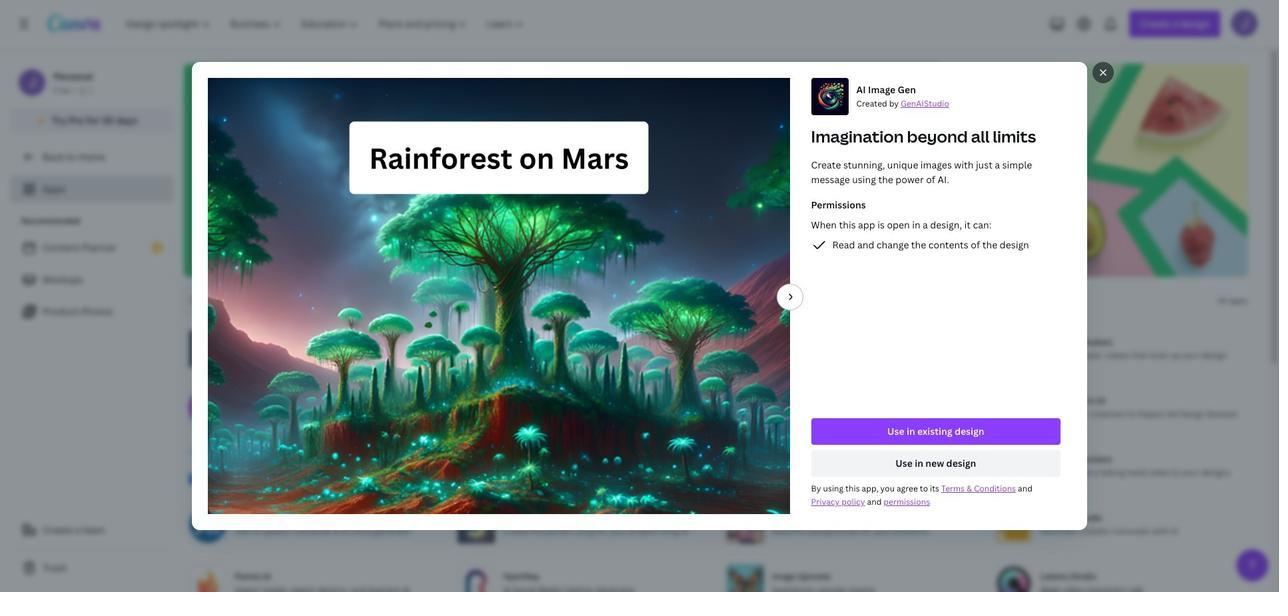 Task type: vqa. For each thing, say whether or not it's contained in the screenshot.
secondary) within Canva for Education is available for K-12 (primary and secondary) educators, their students, and qualified school districts and institutions. Check out our full
no



Task type: describe. For each thing, give the bounding box(es) containing it.
top level navigation element
[[117, 11, 535, 37]]

a collage of irregular sharp edged shapes. the left-most shape is unfilled and is selected by the user francis. every other shape is filled with an image of a fruit on a colored background. image
[[869, 64, 1248, 277]]



Task type: locate. For each thing, give the bounding box(es) containing it.
Input field to search for apps search field
[[211, 289, 397, 314]]

list
[[11, 235, 173, 325]]



